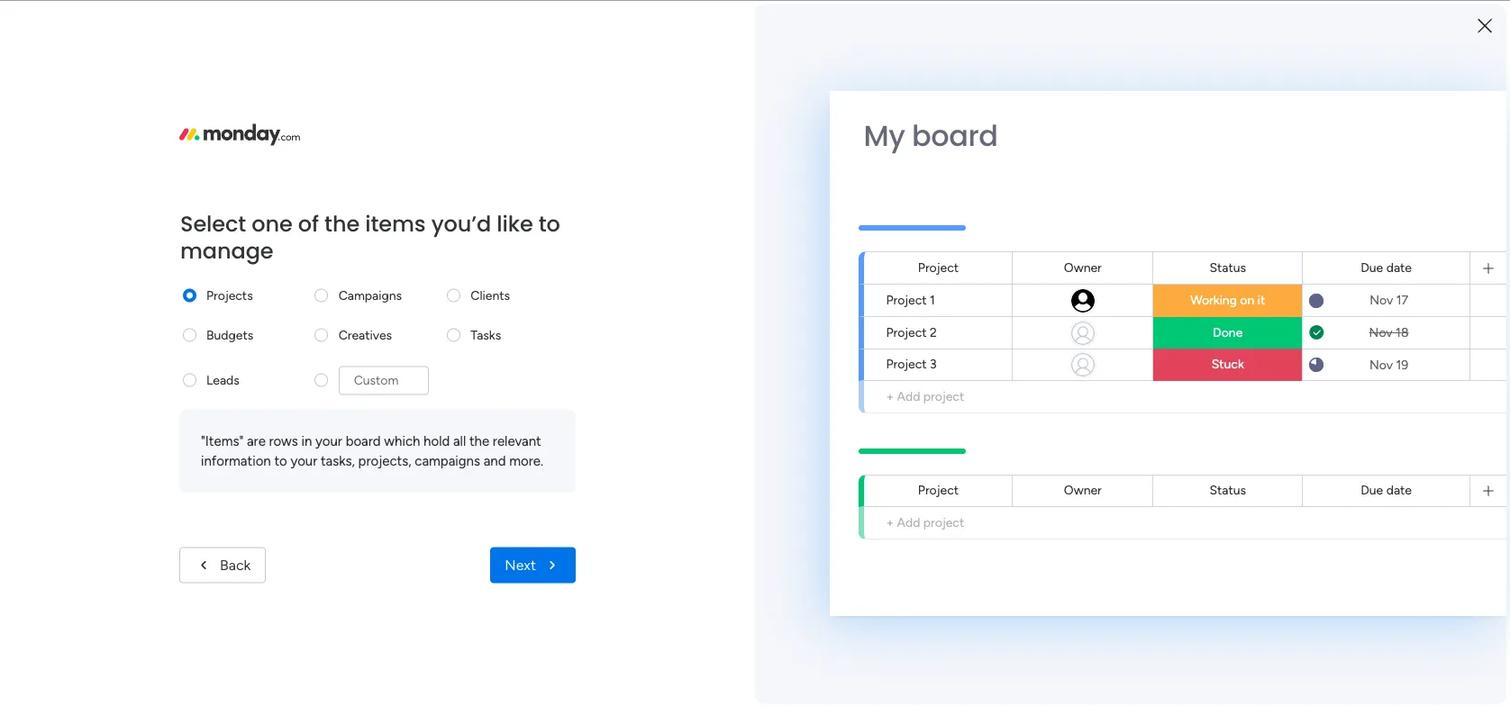 Task type: vqa. For each thing, say whether or not it's contained in the screenshot.
"1" icon
no



Task type: describe. For each thing, give the bounding box(es) containing it.
project management
[[327, 330, 466, 347]]

learn & get inspired
[[1213, 650, 1342, 667]]

tasks
[[471, 327, 501, 342]]

templates
[[1305, 551, 1370, 568]]

complete profile link
[[1240, 258, 1483, 278]]

select one of the items you'd like to manage
[[180, 208, 560, 265]]

information
[[201, 453, 271, 469]]

2 add from the top
[[897, 515, 920, 530]]

jacob simon image
[[1460, 7, 1489, 36]]

next button
[[490, 547, 576, 583]]

hold
[[424, 433, 450, 449]]

1 vertical spatial your
[[291, 453, 317, 469]]

all
[[453, 433, 466, 449]]

team
[[1295, 236, 1327, 253]]

1 owner from the top
[[1064, 260, 1102, 275]]

2 owner from the top
[[1064, 483, 1102, 498]]

circle o image for install
[[1240, 284, 1252, 298]]

select
[[180, 208, 246, 238]]

0 vertical spatial your
[[315, 433, 342, 449]]

my board
[[864, 115, 998, 156]]

2 + add project from the top
[[886, 515, 964, 530]]

project 2
[[886, 325, 937, 340]]

your inside boost your workflow in minutes with ready-made templates
[[1265, 530, 1294, 547]]

0 vertical spatial board
[[912, 115, 998, 156]]

management
[[379, 330, 466, 347]]

project for project 1
[[886, 292, 927, 308]]

items
[[365, 208, 426, 238]]

install our mobile app
[[1258, 282, 1392, 299]]

my for my workspaces
[[304, 491, 327, 511]]

2 project from the top
[[923, 515, 964, 530]]

next
[[505, 556, 536, 574]]

more.
[[509, 453, 543, 469]]

which
[[384, 433, 420, 449]]

invite
[[1258, 236, 1292, 253]]

back
[[220, 556, 251, 574]]

search
[[1424, 68, 1469, 85]]

templates image image
[[1229, 389, 1467, 513]]

workspaces
[[331, 491, 420, 511]]

"items" are rows in your board which hold all the relevant information to your tasks, projects, campaigns and more.
[[201, 433, 543, 469]]

rows
[[269, 433, 298, 449]]

1
[[930, 292, 935, 308]]

2
[[930, 325, 937, 340]]

1 + from the top
[[886, 389, 894, 404]]

2 + from the top
[[886, 515, 894, 530]]

work management
[[386, 570, 498, 586]]

creatives
[[339, 327, 392, 342]]

back button
[[179, 547, 266, 583]]

tasks,
[[321, 453, 355, 469]]

empty.
[[146, 242, 185, 257]]

work management > main workspace
[[323, 360, 534, 375]]

in for your
[[301, 433, 312, 449]]

project for project management
[[327, 330, 375, 347]]

members
[[1331, 236, 1387, 253]]

management for work management > main workspace
[[354, 360, 428, 375]]

1 vertical spatial workspace
[[473, 360, 534, 375]]

install our mobile app link
[[1240, 281, 1483, 301]]

0 vertical spatial workspace
[[70, 242, 131, 257]]

1 date from the top
[[1387, 260, 1412, 275]]

my workspaces
[[304, 491, 420, 511]]

1 project from the top
[[923, 389, 964, 404]]

this workspace is empty.
[[44, 242, 185, 257]]

(0/1)
[[1391, 236, 1420, 253]]

feedback
[[1279, 69, 1336, 85]]

close recently visited image
[[278, 147, 300, 169]]

get
[[1265, 650, 1287, 667]]

1 due from the top
[[1361, 260, 1383, 275]]

app
[[1367, 282, 1392, 299]]

of
[[298, 208, 319, 238]]

2 status from the top
[[1210, 483, 1246, 498]]

complete profile
[[1258, 259, 1360, 276]]

2 due date from the top
[[1361, 483, 1412, 498]]

mobile
[[1323, 282, 1363, 299]]

circle o image
[[1240, 261, 1252, 275]]

v2 bolt switch image
[[1368, 67, 1379, 87]]

work for work management > main workspace
[[323, 360, 351, 375]]

project for project 3
[[886, 357, 927, 372]]

1 + add project from the top
[[886, 389, 964, 404]]

"items"
[[201, 433, 243, 449]]

0
[[467, 432, 475, 447]]

give
[[1248, 69, 1276, 85]]

boost
[[1224, 530, 1261, 547]]



Task type: locate. For each thing, give the bounding box(es) containing it.
to inside select one of the items you'd like to manage
[[539, 208, 560, 238]]

leads
[[206, 372, 240, 387]]

made
[[1266, 551, 1302, 568]]

project
[[923, 389, 964, 404], [923, 515, 964, 530]]

complete
[[1258, 259, 1318, 276]]

due date up app
[[1361, 260, 1412, 275]]

date down the (0/1)
[[1387, 260, 1412, 275]]

1 vertical spatial due date
[[1361, 483, 1412, 498]]

quick search button
[[1354, 59, 1483, 95]]

in
[[301, 433, 312, 449], [1360, 530, 1371, 547]]

campaigns
[[339, 287, 402, 303]]

0 horizontal spatial board
[[346, 433, 381, 449]]

owner
[[1064, 260, 1102, 275], [1064, 483, 1102, 498]]

minutes
[[1375, 530, 1427, 547]]

+
[[886, 389, 894, 404], [886, 515, 894, 530]]

0 horizontal spatial my
[[304, 491, 327, 511]]

board
[[912, 115, 998, 156], [346, 433, 381, 449]]

status
[[1210, 260, 1246, 275], [1210, 483, 1246, 498]]

open update feed (inbox) image
[[278, 429, 300, 451]]

you'd
[[431, 208, 491, 238]]

to right like
[[539, 208, 560, 238]]

work inside button
[[386, 570, 415, 586]]

to down rows
[[274, 453, 287, 469]]

1 add from the top
[[897, 389, 920, 404]]

our
[[1297, 282, 1319, 299]]

1 vertical spatial +
[[886, 515, 894, 530]]

management down project management
[[354, 360, 428, 375]]

to inside "items" are rows in your board which hold all the relevant information to your tasks, projects, campaigns and more.
[[274, 453, 287, 469]]

1 vertical spatial status
[[1210, 483, 1246, 498]]

the right all
[[469, 433, 489, 449]]

0 vertical spatial + add project
[[886, 389, 964, 404]]

0 vertical spatial date
[[1387, 260, 1412, 275]]

1 vertical spatial project
[[923, 515, 964, 530]]

status left 'complete'
[[1210, 260, 1246, 275]]

1 horizontal spatial in
[[1360, 530, 1371, 547]]

add
[[897, 389, 920, 404], [897, 515, 920, 530]]

date up minutes
[[1387, 483, 1412, 498]]

workspace down tasks
[[473, 360, 534, 375]]

is
[[134, 242, 143, 257]]

manage
[[180, 235, 274, 265]]

1 horizontal spatial board
[[912, 115, 998, 156]]

0 horizontal spatial the
[[324, 208, 360, 238]]

due up app
[[1361, 260, 1383, 275]]

this
[[44, 242, 67, 257]]

0 vertical spatial add
[[897, 389, 920, 404]]

0 horizontal spatial in
[[301, 433, 312, 449]]

&
[[1252, 650, 1262, 667]]

in for minutes
[[1360, 530, 1371, 547]]

0 vertical spatial owner
[[1064, 260, 1102, 275]]

work for work management
[[386, 570, 415, 586]]

due up minutes
[[1361, 483, 1383, 498]]

3
[[930, 357, 937, 372]]

project for project 2
[[886, 325, 927, 340]]

1 vertical spatial board
[[346, 433, 381, 449]]

due date
[[1361, 260, 1412, 275], [1361, 483, 1412, 498]]

1 horizontal spatial the
[[469, 433, 489, 449]]

public board image
[[301, 329, 321, 349]]

main
[[442, 360, 470, 375]]

budgets
[[206, 327, 253, 342]]

Custom text field
[[339, 366, 429, 395]]

0 vertical spatial project
[[923, 389, 964, 404]]

0 vertical spatial status
[[1210, 260, 1246, 275]]

circle o image down circle o image
[[1240, 284, 1252, 298]]

0 vertical spatial to
[[539, 208, 560, 238]]

project
[[918, 260, 959, 275], [886, 292, 927, 308], [886, 325, 927, 340], [327, 330, 375, 347], [886, 357, 927, 372], [918, 483, 959, 498]]

1 due date from the top
[[1361, 260, 1412, 275]]

in left minutes
[[1360, 530, 1371, 547]]

clients
[[471, 287, 510, 303]]

install
[[1258, 282, 1293, 299]]

0 vertical spatial my
[[864, 115, 905, 156]]

quick
[[1383, 68, 1420, 85]]

1 vertical spatial add
[[897, 515, 920, 530]]

the inside "items" are rows in your board which hold all the relevant information to your tasks, projects, campaigns and more.
[[469, 433, 489, 449]]

to
[[539, 208, 560, 238], [274, 453, 287, 469]]

your up made
[[1265, 530, 1294, 547]]

0 vertical spatial in
[[301, 433, 312, 449]]

invite team members (0/1) link
[[1240, 235, 1483, 255]]

your down open update feed (inbox) icon
[[291, 453, 317, 469]]

work down workspaces
[[386, 570, 415, 586]]

with
[[1430, 530, 1458, 547]]

2 vertical spatial your
[[1265, 530, 1294, 547]]

workflow
[[1297, 530, 1357, 547]]

update feed (inbox)
[[304, 430, 454, 450]]

inspired
[[1291, 650, 1342, 667]]

management for work management
[[418, 570, 498, 586]]

1 vertical spatial due
[[1361, 483, 1383, 498]]

1 vertical spatial circle o image
[[1240, 284, 1252, 298]]

2 circle o image from the top
[[1240, 284, 1252, 298]]

2 due from the top
[[1361, 483, 1383, 498]]

work management button
[[289, 526, 715, 605]]

0 horizontal spatial to
[[274, 453, 287, 469]]

project 3
[[886, 357, 937, 372]]

in inside "items" are rows in your board which hold all the relevant information to your tasks, projects, campaigns and more.
[[301, 433, 312, 449]]

2 date from the top
[[1387, 483, 1412, 498]]

your
[[315, 433, 342, 449], [291, 453, 317, 469], [1265, 530, 1294, 547]]

and
[[484, 453, 506, 469]]

1 vertical spatial + add project
[[886, 515, 964, 530]]

0 vertical spatial management
[[354, 360, 428, 375]]

(inbox)
[[400, 430, 454, 450]]

status up boost
[[1210, 483, 1246, 498]]

0 vertical spatial circle o image
[[1240, 238, 1252, 252]]

1 vertical spatial date
[[1387, 483, 1412, 498]]

workspace left the is
[[70, 242, 131, 257]]

relevant
[[493, 433, 541, 449]]

circle o image inside the invite team members (0/1) link
[[1240, 238, 1252, 252]]

one
[[252, 208, 293, 238]]

in inside boost your workflow in minutes with ready-made templates
[[1360, 530, 1371, 547]]

board inside "items" are rows in your board which hold all the relevant information to your tasks, projects, campaigns and more.
[[346, 433, 381, 449]]

1 vertical spatial in
[[1360, 530, 1371, 547]]

1 vertical spatial to
[[274, 453, 287, 469]]

0 vertical spatial work
[[323, 360, 351, 375]]

1 horizontal spatial my
[[864, 115, 905, 156]]

circle o image for invite
[[1240, 238, 1252, 252]]

boost your workflow in minutes with ready-made templates
[[1224, 530, 1458, 568]]

project 1
[[886, 292, 935, 308]]

management left next on the left bottom of the page
[[418, 570, 498, 586]]

circle o image
[[1240, 238, 1252, 252], [1240, 284, 1252, 298]]

1 horizontal spatial workspace
[[473, 360, 534, 375]]

quick search
[[1383, 68, 1469, 85]]

0 horizontal spatial workspace
[[70, 242, 131, 257]]

like
[[497, 208, 533, 238]]

ready-
[[1224, 551, 1266, 568]]

update
[[304, 430, 359, 450]]

1 vertical spatial owner
[[1064, 483, 1102, 498]]

profile
[[1321, 259, 1360, 276]]

my for my board
[[864, 115, 905, 156]]

0 horizontal spatial work
[[323, 360, 351, 375]]

v2 user feedback image
[[1228, 67, 1241, 87]]

work down "creatives"
[[323, 360, 351, 375]]

due date up minutes
[[1361, 483, 1412, 498]]

management inside button
[[418, 570, 498, 586]]

1 status from the top
[[1210, 260, 1246, 275]]

1 vertical spatial the
[[469, 433, 489, 449]]

give feedback
[[1248, 69, 1336, 85]]

workspace
[[70, 242, 131, 257], [473, 360, 534, 375]]

0 vertical spatial the
[[324, 208, 360, 238]]

work
[[323, 360, 351, 375], [386, 570, 415, 586]]

1 vertical spatial my
[[304, 491, 327, 511]]

1 circle o image from the top
[[1240, 238, 1252, 252]]

invite team members (0/1)
[[1258, 236, 1420, 253]]

close my workspaces image
[[278, 490, 300, 512]]

getting started element
[[1213, 683, 1483, 707]]

1 horizontal spatial to
[[539, 208, 560, 238]]

my
[[864, 115, 905, 156], [304, 491, 327, 511]]

the
[[324, 208, 360, 238], [469, 433, 489, 449]]

campaigns
[[415, 453, 480, 469]]

learn
[[1213, 650, 1249, 667]]

>
[[432, 360, 439, 375]]

projects,
[[358, 453, 411, 469]]

0 vertical spatial due
[[1361, 260, 1383, 275]]

are
[[247, 433, 266, 449]]

logo image
[[179, 124, 300, 146]]

1 vertical spatial management
[[418, 570, 498, 586]]

feed
[[362, 430, 396, 450]]

projects
[[206, 287, 253, 303]]

the right of
[[324, 208, 360, 238]]

due
[[1361, 260, 1383, 275], [1361, 483, 1383, 498]]

0 vertical spatial due date
[[1361, 260, 1412, 275]]

the inside select one of the items you'd like to manage
[[324, 208, 360, 238]]

1 vertical spatial work
[[386, 570, 415, 586]]

1 horizontal spatial work
[[386, 570, 415, 586]]

date
[[1387, 260, 1412, 275], [1387, 483, 1412, 498]]

circle o image up circle o image
[[1240, 238, 1252, 252]]

in right open update feed (inbox) icon
[[301, 433, 312, 449]]

your up the tasks,
[[315, 433, 342, 449]]

circle o image inside install our mobile app link
[[1240, 284, 1252, 298]]

0 vertical spatial +
[[886, 389, 894, 404]]



